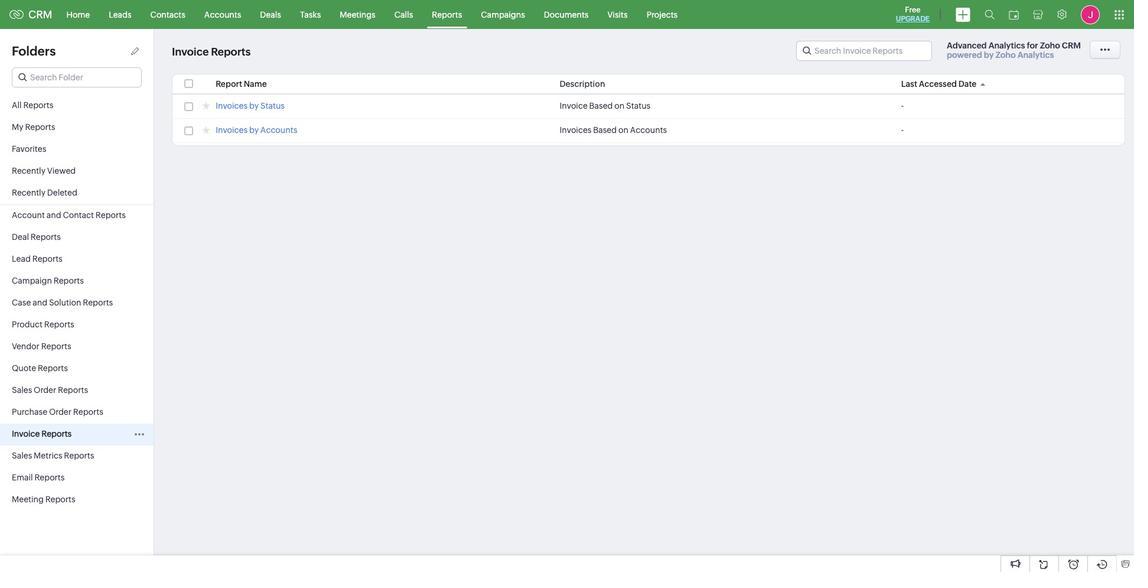 Task type: describe. For each thing, give the bounding box(es) containing it.
last
[[902, 79, 918, 89]]

meeting reports
[[12, 495, 75, 504]]

for
[[1027, 41, 1039, 50]]

campaigns
[[481, 10, 525, 19]]

reports right all
[[23, 100, 53, 110]]

Search Invoice Reports text field
[[797, 41, 932, 60]]

reports link
[[423, 0, 472, 29]]

free upgrade
[[896, 5, 930, 23]]

invoices by status link
[[216, 101, 285, 112]]

by for invoice based on status
[[249, 101, 259, 111]]

tasks
[[300, 10, 321, 19]]

deals
[[260, 10, 281, 19]]

my reports
[[12, 122, 55, 132]]

calls link
[[385, 0, 423, 29]]

name
[[244, 79, 267, 89]]

visits
[[608, 10, 628, 19]]

vendor
[[12, 342, 39, 351]]

free
[[906, 5, 921, 14]]

reports down the purchase order reports
[[41, 429, 72, 439]]

visits link
[[598, 0, 637, 29]]

meeting
[[12, 495, 44, 504]]

viewed
[[47, 166, 76, 176]]

analytics left for
[[989, 41, 1026, 50]]

reports up solution
[[54, 276, 84, 285]]

lead reports
[[12, 254, 62, 264]]

invoices for invoices by status
[[216, 101, 248, 111]]

invoices by accounts
[[216, 125, 297, 135]]

on for status
[[615, 101, 625, 111]]

search element
[[978, 0, 1002, 29]]

create menu image
[[956, 7, 971, 22]]

home
[[67, 10, 90, 19]]

2 vertical spatial invoice
[[12, 429, 40, 439]]

vendor reports link
[[0, 336, 154, 358]]

sales order reports
[[12, 385, 88, 395]]

1 horizontal spatial zoho
[[1041, 41, 1061, 50]]

invoices based on accounts
[[560, 125, 667, 135]]

sales order reports link
[[0, 380, 154, 402]]

advanced analytics for zoho crm powered by zoho analytics
[[947, 41, 1081, 60]]

invoice based on status
[[560, 101, 651, 111]]

report
[[216, 79, 242, 89]]

reports up report
[[211, 46, 251, 58]]

upgrade
[[896, 15, 930, 23]]

powered
[[947, 50, 983, 60]]

accessed
[[919, 79, 957, 89]]

my reports link
[[0, 117, 154, 139]]

sales for sales metrics reports
[[12, 451, 32, 460]]

2 status from the left
[[626, 101, 651, 111]]

quote reports link
[[0, 358, 154, 380]]

lead reports link
[[0, 249, 154, 271]]

on for accounts
[[619, 125, 629, 135]]

reports up lead reports
[[31, 232, 61, 242]]

calls
[[395, 10, 413, 19]]

order for purchase
[[49, 407, 71, 417]]

documents
[[544, 10, 589, 19]]

by for invoices based on accounts
[[249, 125, 259, 135]]

last accessed date
[[902, 79, 977, 89]]

calendar image
[[1009, 10, 1019, 19]]

email
[[12, 473, 33, 482]]

reports right calls
[[432, 10, 462, 19]]

deal
[[12, 232, 29, 242]]

profile image
[[1081, 5, 1100, 24]]

quote
[[12, 363, 36, 373]]

invoices by status
[[216, 101, 285, 111]]

date
[[959, 79, 977, 89]]

based for invoice
[[590, 101, 613, 111]]

1 vertical spatial invoice
[[560, 101, 588, 111]]

account and contact reports link
[[0, 205, 154, 227]]

reports down email reports link
[[45, 495, 75, 504]]

purchase order reports link
[[0, 402, 154, 424]]

reports down case and solution reports in the left bottom of the page
[[44, 320, 74, 329]]

campaign reports link
[[0, 271, 154, 293]]

crm inside 'advanced analytics for zoho crm powered by zoho analytics'
[[1062, 41, 1081, 50]]

by inside 'advanced analytics for zoho crm powered by zoho analytics'
[[984, 50, 994, 60]]

order for sales
[[34, 385, 56, 395]]

contact
[[63, 210, 94, 220]]

documents link
[[535, 0, 598, 29]]

product
[[12, 320, 42, 329]]

solution
[[49, 298, 81, 307]]

- for invoices based on accounts
[[902, 125, 904, 135]]

leads
[[109, 10, 132, 19]]

case
[[12, 298, 31, 307]]

all
[[12, 100, 22, 110]]

and for case
[[33, 298, 47, 307]]

campaign
[[12, 276, 52, 285]]

based for invoices
[[593, 125, 617, 135]]

deal reports link
[[0, 227, 154, 249]]

reports down quote reports link
[[58, 385, 88, 395]]

analytics down calendar image
[[1018, 50, 1055, 60]]

product reports
[[12, 320, 74, 329]]

advanced
[[947, 41, 987, 50]]

email reports
[[12, 473, 65, 482]]

projects
[[647, 10, 678, 19]]

recently deleted
[[12, 188, 77, 197]]

reports down invoice reports link
[[64, 451, 94, 460]]

sales for sales order reports
[[12, 385, 32, 395]]

recently for recently deleted
[[12, 188, 45, 197]]



Task type: vqa. For each thing, say whether or not it's contained in the screenshot.
"signals" icon
no



Task type: locate. For each thing, give the bounding box(es) containing it.
favorites link
[[0, 139, 154, 161]]

crm down profile "image"
[[1062, 41, 1081, 50]]

case and solution reports link
[[0, 293, 154, 314]]

0 vertical spatial based
[[590, 101, 613, 111]]

1 recently from the top
[[12, 166, 45, 176]]

2 - from the top
[[902, 125, 904, 135]]

search image
[[985, 9, 995, 20]]

accounts
[[204, 10, 241, 19], [261, 125, 297, 135], [630, 125, 667, 135]]

and right case
[[33, 298, 47, 307]]

1 horizontal spatial crm
[[1062, 41, 1081, 50]]

invoice
[[172, 46, 209, 58], [560, 101, 588, 111], [12, 429, 40, 439]]

2 recently from the top
[[12, 188, 45, 197]]

0 horizontal spatial status
[[261, 101, 285, 111]]

invoices
[[216, 101, 248, 111], [216, 125, 248, 135], [560, 125, 592, 135]]

purchase
[[12, 407, 47, 417]]

0 vertical spatial order
[[34, 385, 56, 395]]

invoices by accounts link
[[216, 125, 297, 137]]

accounts left deals
[[204, 10, 241, 19]]

tasks link
[[291, 0, 331, 29]]

zoho right for
[[1041, 41, 1061, 50]]

based
[[590, 101, 613, 111], [593, 125, 617, 135]]

status up invoices based on accounts
[[626, 101, 651, 111]]

recently viewed link
[[0, 161, 154, 183]]

description
[[560, 79, 605, 89]]

invoice down the contacts link
[[172, 46, 209, 58]]

on
[[615, 101, 625, 111], [619, 125, 629, 135]]

1 horizontal spatial accounts
[[261, 125, 297, 135]]

1 vertical spatial sales
[[12, 451, 32, 460]]

1 horizontal spatial status
[[626, 101, 651, 111]]

my
[[12, 122, 23, 132]]

recently
[[12, 166, 45, 176], [12, 188, 45, 197]]

accounts link
[[195, 0, 251, 29]]

based up invoices based on accounts
[[590, 101, 613, 111]]

1 vertical spatial order
[[49, 407, 71, 417]]

0 vertical spatial invoice reports
[[172, 46, 251, 58]]

favorites
[[12, 144, 46, 154]]

zoho left for
[[996, 50, 1016, 60]]

0 horizontal spatial crm
[[28, 8, 52, 21]]

sales down quote
[[12, 385, 32, 395]]

sales metrics reports link
[[0, 446, 154, 467]]

order
[[34, 385, 56, 395], [49, 407, 71, 417]]

1 vertical spatial by
[[249, 101, 259, 111]]

sales up email
[[12, 451, 32, 460]]

and inside "case and solution reports" link
[[33, 298, 47, 307]]

all reports
[[12, 100, 53, 110]]

-
[[902, 101, 904, 111], [902, 125, 904, 135]]

recently deleted link
[[0, 183, 154, 204]]

and down deleted
[[47, 210, 61, 220]]

0 vertical spatial invoice
[[172, 46, 209, 58]]

0 horizontal spatial zoho
[[996, 50, 1016, 60]]

2 vertical spatial by
[[249, 125, 259, 135]]

contacts
[[150, 10, 185, 19]]

case and solution reports
[[12, 298, 113, 307]]

meetings link
[[331, 0, 385, 29]]

status
[[261, 101, 285, 111], [626, 101, 651, 111]]

0 vertical spatial -
[[902, 101, 904, 111]]

1 vertical spatial and
[[33, 298, 47, 307]]

0 vertical spatial sales
[[12, 385, 32, 395]]

2 horizontal spatial accounts
[[630, 125, 667, 135]]

deal reports
[[12, 232, 61, 242]]

accounts down invoice based on status at the top of the page
[[630, 125, 667, 135]]

account and contact reports
[[12, 210, 126, 220]]

2 sales from the top
[[12, 451, 32, 460]]

crm link
[[9, 8, 52, 21]]

status down name on the left top
[[261, 101, 285, 111]]

projects link
[[637, 0, 687, 29]]

1 vertical spatial -
[[902, 125, 904, 135]]

reports down product reports
[[41, 342, 71, 351]]

0 horizontal spatial invoice reports
[[12, 429, 72, 439]]

accounts down invoices by status link
[[261, 125, 297, 135]]

invoice down purchase
[[12, 429, 40, 439]]

invoices down invoices by status link
[[216, 125, 248, 135]]

0 vertical spatial recently
[[12, 166, 45, 176]]

and for account
[[47, 210, 61, 220]]

reports right the my
[[25, 122, 55, 132]]

email reports link
[[0, 467, 154, 489]]

2 horizontal spatial invoice
[[560, 101, 588, 111]]

lead
[[12, 254, 31, 264]]

by down name on the left top
[[249, 101, 259, 111]]

meetings
[[340, 10, 376, 19]]

invoice reports link
[[0, 424, 154, 446]]

deleted
[[47, 188, 77, 197]]

contacts link
[[141, 0, 195, 29]]

create menu element
[[949, 0, 978, 29]]

0 vertical spatial crm
[[28, 8, 52, 21]]

invoice down description
[[560, 101, 588, 111]]

Search Folder text field
[[12, 68, 141, 87]]

1 horizontal spatial invoice
[[172, 46, 209, 58]]

based down invoice based on status at the top of the page
[[593, 125, 617, 135]]

metrics
[[34, 451, 62, 460]]

1 vertical spatial based
[[593, 125, 617, 135]]

recently up account
[[12, 188, 45, 197]]

recently viewed
[[12, 166, 76, 176]]

0 horizontal spatial accounts
[[204, 10, 241, 19]]

order inside sales order reports link
[[34, 385, 56, 395]]

reports down metrics
[[35, 473, 65, 482]]

1 - from the top
[[902, 101, 904, 111]]

order down the sales order reports
[[49, 407, 71, 417]]

all reports link
[[0, 95, 154, 117]]

by
[[984, 50, 994, 60], [249, 101, 259, 111], [249, 125, 259, 135]]

home link
[[57, 0, 99, 29]]

on up invoices based on accounts
[[615, 101, 625, 111]]

zoho
[[1041, 41, 1061, 50], [996, 50, 1016, 60]]

by right powered
[[984, 50, 994, 60]]

1 sales from the top
[[12, 385, 32, 395]]

account
[[12, 210, 45, 220]]

deals link
[[251, 0, 291, 29]]

product reports link
[[0, 314, 154, 336]]

reports right the contact
[[96, 210, 126, 220]]

reports up campaign reports
[[32, 254, 62, 264]]

1 status from the left
[[261, 101, 285, 111]]

1 vertical spatial crm
[[1062, 41, 1081, 50]]

0 vertical spatial by
[[984, 50, 994, 60]]

1 vertical spatial invoice reports
[[12, 429, 72, 439]]

0 horizontal spatial invoice
[[12, 429, 40, 439]]

meeting reports link
[[0, 489, 154, 511]]

campaigns link
[[472, 0, 535, 29]]

analytics
[[989, 41, 1026, 50], [1018, 50, 1055, 60]]

reports down sales order reports link
[[73, 407, 103, 417]]

invoices down report
[[216, 101, 248, 111]]

reports down campaign reports link
[[83, 298, 113, 307]]

recently down favorites
[[12, 166, 45, 176]]

vendor reports
[[12, 342, 71, 351]]

0 vertical spatial on
[[615, 101, 625, 111]]

report name
[[216, 79, 267, 89]]

order down quote reports
[[34, 385, 56, 395]]

1 vertical spatial recently
[[12, 188, 45, 197]]

- for invoice based on status
[[902, 101, 904, 111]]

campaign reports
[[12, 276, 84, 285]]

sales metrics reports
[[12, 451, 94, 460]]

and inside the account and contact reports link
[[47, 210, 61, 220]]

sales
[[12, 385, 32, 395], [12, 451, 32, 460]]

0 vertical spatial and
[[47, 210, 61, 220]]

invoices down invoice based on status at the top of the page
[[560, 125, 592, 135]]

purchase order reports
[[12, 407, 103, 417]]

quote reports
[[12, 363, 68, 373]]

by down invoices by status link
[[249, 125, 259, 135]]

profile element
[[1074, 0, 1107, 29]]

on down invoice based on status at the top of the page
[[619, 125, 629, 135]]

invoices for invoices based on accounts
[[560, 125, 592, 135]]

and
[[47, 210, 61, 220], [33, 298, 47, 307]]

crm up folders
[[28, 8, 52, 21]]

leads link
[[99, 0, 141, 29]]

invoices for invoices by accounts
[[216, 125, 248, 135]]

1 horizontal spatial invoice reports
[[172, 46, 251, 58]]

invoice reports up metrics
[[12, 429, 72, 439]]

invoice reports up report
[[172, 46, 251, 58]]

order inside purchase order reports link
[[49, 407, 71, 417]]

folders
[[12, 44, 56, 59]]

recently for recently viewed
[[12, 166, 45, 176]]

1 vertical spatial on
[[619, 125, 629, 135]]

crm
[[28, 8, 52, 21], [1062, 41, 1081, 50]]

reports up the sales order reports
[[38, 363, 68, 373]]



